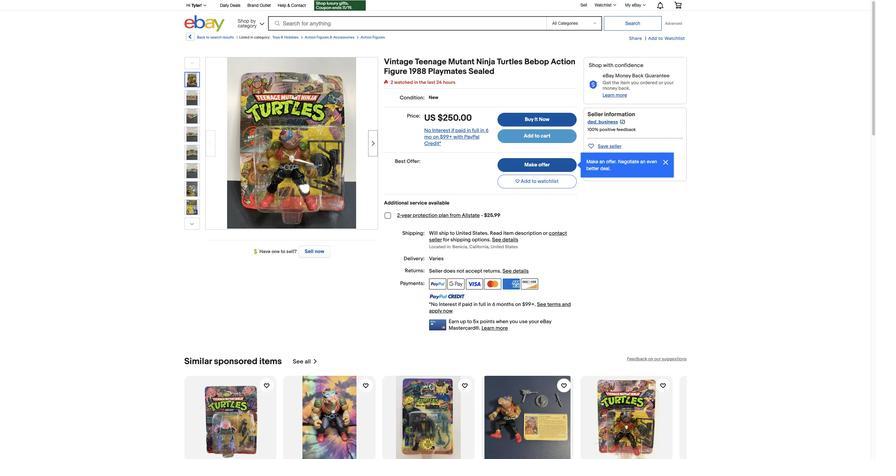 Task type: vqa. For each thing, say whether or not it's contained in the screenshot.
See all Text Box
yes



Task type: locate. For each thing, give the bounding box(es) containing it.
to inside earn up to 5x points when you use your ebay mastercard®.
[[468, 319, 472, 326]]

1 vertical spatial learn
[[482, 326, 495, 332]]

1 vertical spatial more
[[496, 326, 508, 332]]

see details link up american express image on the bottom right
[[503, 268, 529, 275]]

last
[[428, 80, 436, 85]]

0 vertical spatial see details link
[[493, 237, 519, 243]]

when
[[496, 319, 509, 326]]

0 horizontal spatial sell
[[305, 249, 314, 255]]

american express image
[[503, 279, 520, 290]]

you left use
[[510, 319, 519, 326]]

6 for *no interest if paid in full in 6 months on $99+.
[[493, 302, 496, 308]]

0 vertical spatial you
[[632, 80, 640, 86]]

0 vertical spatial more
[[616, 92, 628, 98]]

1 vertical spatial united
[[491, 245, 505, 250]]

shipping:
[[403, 230, 425, 237]]

action right hobbies
[[305, 35, 316, 40]]

2 figures from the left
[[373, 35, 385, 40]]

in left months
[[487, 302, 492, 308]]

0 horizontal spatial item
[[504, 230, 514, 237]]

see details link
[[493, 237, 519, 243], [503, 268, 529, 275]]

0 horizontal spatial more
[[496, 326, 508, 332]]

1 horizontal spatial an
[[641, 159, 646, 165]]

paid up the 'up'
[[462, 302, 473, 308]]

ebay
[[633, 3, 642, 8], [603, 73, 615, 79], [541, 319, 552, 326]]

2 down figure
[[391, 80, 394, 85]]

action inside vintage teenage mutant ninja turtles bebop action figure 1988 playmates sealed
[[551, 57, 576, 67]]

action right bebop
[[551, 57, 576, 67]]

1 vertical spatial or
[[543, 230, 548, 237]]

0 vertical spatial shop
[[238, 18, 249, 24]]

if down paypal credit "image"
[[459, 302, 461, 308]]

1 horizontal spatial &
[[288, 3, 290, 8]]

item down money
[[621, 80, 631, 86]]

outlet
[[260, 3, 271, 8]]

located in: benicia, california, united states
[[430, 245, 518, 250]]

items down "offer."
[[610, 168, 622, 174]]

united up benicia,
[[456, 230, 472, 237]]

2 vertical spatial ebay
[[541, 319, 552, 326]]

ebay right my
[[633, 3, 642, 8]]

1 vertical spatial back
[[633, 73, 644, 79]]

1 horizontal spatial your
[[665, 80, 674, 86]]

on right mo
[[433, 134, 439, 140]]

with inside no interest if paid in full in 6 mo on $99+ with paypal credit*
[[454, 134, 464, 140]]

0 horizontal spatial action
[[305, 35, 316, 40]]

back left search
[[197, 35, 205, 40]]

full
[[473, 127, 480, 134], [479, 302, 486, 308]]

available
[[429, 200, 450, 207]]

1 vertical spatial 6
[[493, 302, 496, 308]]

1 vertical spatial contact
[[588, 152, 606, 158]]

terms
[[548, 302, 561, 308]]

1 horizontal spatial or
[[659, 80, 664, 86]]

back up ordered
[[633, 73, 644, 79]]

to left the "5x"
[[468, 319, 472, 326]]

money
[[603, 85, 618, 91]]

1 horizontal spatial seller
[[588, 111, 604, 118]]

| right share button
[[646, 35, 647, 41]]

picture 2 of 11 image
[[185, 91, 200, 105]]

details up discover image
[[513, 268, 529, 275]]

learn more link
[[603, 92, 628, 98], [482, 326, 508, 332]]

1 horizontal spatial on
[[516, 302, 522, 308]]

shop up the with details__icon
[[589, 62, 602, 69]]

visa image
[[466, 279, 484, 290]]

united
[[456, 230, 472, 237], [491, 245, 505, 250]]

1 vertical spatial with
[[454, 134, 464, 140]]

seller does not accept returns . see details
[[430, 268, 529, 275]]

to down advanced link
[[659, 35, 664, 41]]

ebay down terms
[[541, 319, 552, 326]]

shop inside shop by category
[[238, 18, 249, 24]]

picture 3 of 11 image
[[185, 109, 200, 124]]

with right $99+
[[454, 134, 464, 140]]

0 vertical spatial united
[[456, 230, 472, 237]]

0 vertical spatial full
[[473, 127, 480, 134]]

back.
[[619, 85, 631, 91]]

1 figures from the left
[[317, 35, 329, 40]]

the inside us $250.00 main content
[[419, 80, 427, 85]]

0 horizontal spatial make
[[525, 162, 538, 168]]

1 an from the left
[[600, 159, 605, 165]]

add for add to watchlist
[[521, 179, 531, 185]]

seller for contact seller
[[430, 237, 442, 243]]

2 vertical spatial seller
[[430, 237, 442, 243]]

1 vertical spatial if
[[459, 302, 461, 308]]

see
[[588, 168, 597, 174], [493, 237, 502, 243], [503, 268, 512, 275], [538, 302, 547, 308], [293, 359, 304, 366]]

tyler
[[192, 3, 201, 8]]

2 down the information
[[622, 119, 624, 125]]

action for action figures
[[361, 35, 372, 40]]

your inside ebay money back guarantee get the item you ordered or your money back. learn more
[[665, 80, 674, 86]]

1 horizontal spatial item
[[621, 80, 631, 86]]

make inside us $250.00 main content
[[525, 162, 538, 168]]

the
[[419, 80, 427, 85], [613, 80, 620, 86]]

0 horizontal spatial items
[[260, 357, 282, 368]]

paid inside no interest if paid in full in 6 mo on $99+ with paypal credit*
[[456, 127, 466, 134]]

turtles
[[497, 57, 523, 67]]

|
[[237, 35, 238, 40], [646, 35, 647, 41]]

None submit
[[604, 16, 662, 31]]

0 horizontal spatial now
[[315, 249, 325, 255]]

1 horizontal spatial 2
[[622, 119, 624, 125]]

now right the sell? on the left of page
[[315, 249, 325, 255]]

in down $250.00
[[467, 127, 471, 134]]

with
[[604, 62, 614, 69], [454, 134, 464, 140]]

1 horizontal spatial back
[[633, 73, 644, 79]]

& inside account navigation
[[288, 3, 290, 8]]

the right "get" at top right
[[613, 80, 620, 86]]

or down guarantee
[[659, 80, 664, 86]]

or left "contact"
[[543, 230, 548, 237]]

0 horizontal spatial the
[[419, 80, 427, 85]]

watchlist right sell link
[[595, 3, 612, 8]]

now up earn
[[444, 308, 453, 315]]

0 horizontal spatial ebay
[[541, 319, 552, 326]]

add for add to cart
[[524, 133, 534, 139]]

2 the from the left
[[613, 80, 620, 86]]

add right share
[[649, 35, 658, 41]]

full inside no interest if paid in full in 6 mo on $99+ with paypal credit*
[[473, 127, 480, 134]]

no
[[425, 127, 431, 134]]

6 for no interest if paid in full in 6 mo on $99+ with paypal credit*
[[486, 127, 489, 134]]

interest inside no interest if paid in full in 6 mo on $99+ with paypal credit*
[[433, 127, 451, 134]]

an down contact seller link
[[600, 159, 605, 165]]

varies
[[430, 256, 444, 263]]

seller
[[588, 111, 604, 118], [430, 268, 443, 275]]

make
[[587, 159, 599, 165], [525, 162, 538, 168]]

price:
[[407, 113, 421, 120]]

seller for save seller
[[610, 144, 622, 149]]

seller up dpd_business link
[[588, 111, 604, 118]]

now
[[315, 249, 325, 255], [444, 308, 453, 315]]

0 vertical spatial your
[[665, 80, 674, 86]]

results
[[223, 35, 234, 40]]

1 vertical spatial items
[[260, 357, 282, 368]]

on left $99+.
[[516, 302, 522, 308]]

& right toys at top left
[[281, 35, 284, 40]]

2 watched in the last 24 hours
[[391, 80, 456, 85]]

seller
[[610, 144, 622, 149], [607, 152, 619, 158], [430, 237, 442, 243]]

if
[[452, 127, 455, 134], [459, 302, 461, 308]]

figures left accessories
[[317, 35, 329, 40]]

0 horizontal spatial watchlist
[[595, 3, 612, 8]]

0 horizontal spatial your
[[529, 319, 539, 326]]

buy
[[525, 116, 534, 123]]

picture 5 of 11 image
[[185, 145, 200, 160]]

similar
[[184, 357, 212, 368]]

interest right no on the top left
[[433, 127, 451, 134]]

.
[[490, 237, 491, 243], [501, 268, 502, 275]]

0 vertical spatial if
[[452, 127, 455, 134]]

picture 8 of 11 image
[[185, 200, 200, 215]]

more down back.
[[616, 92, 628, 98]]

ninja
[[477, 57, 496, 67]]

guarantee
[[645, 73, 670, 79]]

visit
[[588, 160, 598, 166]]

ebay inside earn up to 5x points when you use your ebay mastercard®.
[[541, 319, 552, 326]]

0 vertical spatial paid
[[456, 127, 466, 134]]

contact up visit store link
[[588, 152, 606, 158]]

paypal image
[[430, 279, 447, 290]]

1 the from the left
[[419, 80, 427, 85]]

watchlist down advanced
[[665, 35, 686, 41]]

5x
[[474, 319, 479, 326]]

0 horizontal spatial on
[[433, 134, 439, 140]]

0 vertical spatial contact
[[291, 3, 306, 8]]

0 horizontal spatial an
[[600, 159, 605, 165]]

figures for action figures & accessories
[[317, 35, 329, 40]]

learn inside ebay money back guarantee get the item you ordered or your money back. learn more
[[603, 92, 615, 98]]

1 horizontal spatial if
[[459, 302, 461, 308]]

0 vertical spatial interest
[[433, 127, 451, 134]]

0 vertical spatial learn more link
[[603, 92, 628, 98]]

contact seller link
[[430, 230, 568, 243]]

0 horizontal spatial 6
[[486, 127, 489, 134]]

1 vertical spatial ebay
[[603, 73, 615, 79]]

shop by category
[[238, 18, 257, 28]]

now
[[540, 116, 550, 123]]

learn more link down money on the top right
[[603, 92, 628, 98]]

make inside make an offer. negotiate an even better deal.
[[587, 159, 599, 165]]

0 horizontal spatial if
[[452, 127, 455, 134]]

1 horizontal spatial the
[[613, 80, 620, 86]]

your right use
[[529, 319, 539, 326]]

toys & hobbies
[[273, 35, 299, 40]]

1 horizontal spatial make
[[587, 159, 599, 165]]

0 vertical spatial or
[[659, 80, 664, 86]]

make for make an offer. negotiate an even better deal.
[[587, 159, 599, 165]]

2 vertical spatial on
[[649, 357, 654, 362]]

shop
[[238, 18, 249, 24], [589, 62, 602, 69]]

0 horizontal spatial learn
[[482, 326, 495, 332]]

picture 7 of 11 image
[[185, 182, 200, 197]]

1 vertical spatial on
[[516, 302, 522, 308]]

to right one
[[281, 249, 286, 255]]

sell now
[[305, 249, 325, 255]]

6 right paypal
[[486, 127, 489, 134]]

1 vertical spatial you
[[510, 319, 519, 326]]

0 horizontal spatial &
[[281, 35, 284, 40]]

visit store link
[[588, 160, 610, 166]]

see down 'visit' at the top right
[[588, 168, 597, 174]]

0 vertical spatial 2
[[391, 80, 394, 85]]

add down the "make offer" link
[[521, 179, 531, 185]]

seller inside seller information dpd_business ( 2 ) 100% positive feedback
[[588, 111, 604, 118]]

see terms and apply now
[[430, 302, 571, 315]]

ebay inside account navigation
[[633, 3, 642, 8]]

& for hobbies
[[281, 35, 284, 40]]

1 horizontal spatial sell
[[581, 3, 588, 7]]

even
[[648, 159, 658, 165]]

1 vertical spatial add
[[524, 133, 534, 139]]

1 horizontal spatial figures
[[373, 35, 385, 40]]

0 horizontal spatial .
[[490, 237, 491, 243]]

shop for shop with confidence
[[589, 62, 602, 69]]

seller inside button
[[610, 144, 622, 149]]

your inside earn up to 5x points when you use your ebay mastercard®.
[[529, 319, 539, 326]]

paid down $250.00
[[456, 127, 466, 134]]

6 inside no interest if paid in full in 6 mo on $99+ with paypal credit*
[[486, 127, 489, 134]]

sell inside account navigation
[[581, 3, 588, 7]]

back
[[197, 35, 205, 40], [633, 73, 644, 79]]

0 vertical spatial with
[[604, 62, 614, 69]]

advanced link
[[662, 17, 686, 30]]

1 horizontal spatial now
[[444, 308, 453, 315]]

seller down varies at the bottom of page
[[430, 268, 443, 275]]

contact
[[291, 3, 306, 8], [588, 152, 606, 158]]

0 horizontal spatial contact
[[291, 3, 306, 8]]

learn inside us $250.00 main content
[[482, 326, 495, 332]]

hours
[[443, 80, 456, 85]]

seller up "offer."
[[607, 152, 619, 158]]

1 vertical spatial interest
[[439, 302, 457, 308]]

by
[[251, 18, 256, 24]]

| left 'listed'
[[237, 35, 238, 40]]

0 horizontal spatial figures
[[317, 35, 329, 40]]

seller inside contact seller visit store see other items
[[607, 152, 619, 158]]

1 horizontal spatial you
[[632, 80, 640, 86]]

the left the last
[[419, 80, 427, 85]]

2 horizontal spatial action
[[551, 57, 576, 67]]

0 vertical spatial item
[[621, 80, 631, 86]]

with up "get" at top right
[[604, 62, 614, 69]]

united down contact seller link
[[491, 245, 505, 250]]

an left even
[[641, 159, 646, 165]]

your down guarantee
[[665, 80, 674, 86]]

action right accessories
[[361, 35, 372, 40]]

1 horizontal spatial action
[[361, 35, 372, 40]]

paid for months
[[462, 302, 473, 308]]

seller inside us $250.00 main content
[[430, 268, 443, 275]]

additional service available
[[384, 200, 450, 207]]

item inside ebay money back guarantee get the item you ordered or your money back. learn more
[[621, 80, 631, 86]]

contact right help
[[291, 3, 306, 8]]

picture 6 of 11 image
[[185, 164, 200, 178]]

in right paypal
[[481, 127, 485, 134]]

listed
[[239, 35, 250, 40]]

0 horizontal spatial 2
[[391, 80, 394, 85]]

sell right the sell? on the left of page
[[305, 249, 314, 255]]

seller inside the contact seller
[[430, 237, 442, 243]]

brand outlet link
[[248, 2, 271, 10]]

0 horizontal spatial shop
[[238, 18, 249, 24]]

back inside back to search results link
[[197, 35, 205, 40]]

interest down paypal credit "image"
[[439, 302, 457, 308]]

1 horizontal spatial ebay
[[603, 73, 615, 79]]

sealed
[[469, 67, 495, 76]]

if for no
[[452, 127, 455, 134]]

& right help
[[288, 3, 290, 8]]

on inside no interest if paid in full in 6 mo on $99+ with paypal credit*
[[433, 134, 439, 140]]

shop with confidence
[[589, 62, 644, 69]]

0 vertical spatial add
[[649, 35, 658, 41]]

-
[[481, 212, 483, 219]]

1 vertical spatial now
[[444, 308, 453, 315]]

1 horizontal spatial .
[[501, 268, 502, 275]]

1 horizontal spatial |
[[646, 35, 647, 41]]

credit*
[[425, 140, 442, 147]]

2 vertical spatial add
[[521, 179, 531, 185]]

back to search results
[[197, 35, 234, 40]]

*no
[[430, 302, 438, 308]]

months
[[497, 302, 515, 308]]

search
[[211, 35, 222, 40]]

deals
[[230, 3, 241, 8]]

1 horizontal spatial 6
[[493, 302, 496, 308]]

you right back.
[[632, 80, 640, 86]]

see left all
[[293, 359, 304, 366]]

on left our
[[649, 357, 654, 362]]

watchlist
[[595, 3, 612, 8], [665, 35, 686, 41]]

interest for *no
[[439, 302, 457, 308]]

master card image
[[485, 279, 502, 290]]

2 link
[[622, 119, 624, 125]]

ebay up "get" at top right
[[603, 73, 615, 79]]

account navigation
[[183, 0, 687, 12]]

more inside ebay money back guarantee get the item you ordered or your money back. learn more
[[616, 92, 628, 98]]

1 vertical spatial learn more link
[[482, 326, 508, 332]]

you inside earn up to 5x points when you use your ebay mastercard®.
[[510, 319, 519, 326]]

learn right the "5x"
[[482, 326, 495, 332]]

1 horizontal spatial learn
[[603, 92, 615, 98]]

see details link up states
[[493, 237, 519, 243]]

1 vertical spatial full
[[479, 302, 486, 308]]

an
[[600, 159, 605, 165], [641, 159, 646, 165]]

1 vertical spatial 2
[[622, 119, 624, 125]]

sell
[[581, 3, 588, 7], [305, 249, 314, 255]]

vintage teenage mutant ninja turtles bebop action figure 1988 playmates sealed - picture 1 of 11 image
[[227, 57, 356, 229]]

action for action figures & accessories
[[305, 35, 316, 40]]

1 vertical spatial seller
[[430, 268, 443, 275]]

1 horizontal spatial shop
[[589, 62, 602, 69]]

if down $250.00
[[452, 127, 455, 134]]

0 vertical spatial watchlist
[[595, 3, 612, 8]]

item inside us $250.00 main content
[[504, 230, 514, 237]]

does
[[444, 268, 456, 275]]

add inside button
[[521, 179, 531, 185]]

details up states
[[503, 237, 519, 243]]

see left terms
[[538, 302, 547, 308]]

$25.99
[[485, 212, 501, 219]]

&
[[288, 3, 290, 8], [281, 35, 284, 40], [330, 35, 333, 40]]

no interest if paid in full in 6 mo on $99+ with paypal credit* link
[[425, 127, 489, 147]]

seller right save
[[610, 144, 622, 149]]

item right read
[[504, 230, 514, 237]]

& left accessories
[[330, 35, 333, 40]]

sell left watchlist link
[[581, 3, 588, 7]]

6
[[486, 127, 489, 134], [493, 302, 496, 308]]

get the coupon image
[[314, 0, 366, 11]]

6 left months
[[493, 302, 496, 308]]

more right points
[[496, 326, 508, 332]]

make left offer
[[525, 162, 538, 168]]

with details__icon image
[[589, 81, 598, 89]]

1 vertical spatial shop
[[589, 62, 602, 69]]

make offer link
[[498, 158, 577, 172]]

learn more link right the "5x"
[[482, 326, 508, 332]]

if inside no interest if paid in full in 6 mo on $99+ with paypal credit*
[[452, 127, 455, 134]]

figures down search for anything text box
[[373, 35, 385, 40]]

learn down money on the top right
[[603, 92, 615, 98]]

item for description
[[504, 230, 514, 237]]

sell for sell now
[[305, 249, 314, 255]]

seller up located
[[430, 237, 442, 243]]

save seller button
[[588, 142, 622, 150]]

shop left the by
[[238, 18, 249, 24]]

items left see all "text field"
[[260, 357, 282, 368]]

0 vertical spatial learn
[[603, 92, 615, 98]]

add down "buy"
[[524, 133, 534, 139]]

to left watchlist
[[532, 179, 537, 185]]

contact
[[549, 230, 568, 237]]

figures
[[317, 35, 329, 40], [373, 35, 385, 40]]

make up better
[[587, 159, 599, 165]]



Task type: describe. For each thing, give the bounding box(es) containing it.
positive
[[600, 127, 616, 133]]

| listed in category:
[[237, 35, 271, 40]]

2 horizontal spatial &
[[330, 35, 333, 40]]

watchlist link
[[592, 1, 620, 9]]

add to watchlist button
[[498, 175, 577, 189]]

your shopping cart image
[[675, 2, 682, 9]]

full for months
[[479, 302, 486, 308]]

*no interest if paid in full in 6 months on $99+.
[[430, 302, 538, 308]]

contact seller
[[430, 230, 568, 243]]

add to cart link
[[498, 130, 577, 143]]

toys & hobbies link
[[273, 35, 299, 40]]

figures for action figures
[[373, 35, 385, 40]]

action figures & accessories link
[[305, 35, 355, 40]]

see inside contact seller visit store see other items
[[588, 168, 597, 174]]

$99+.
[[523, 302, 536, 308]]

vintage teenage mutant ninja turtles bebop action figure 1988 playmates sealed
[[384, 57, 576, 76]]

none submit inside shop by category banner
[[604, 16, 662, 31]]

picture 1 of 11 image
[[185, 73, 199, 87]]

for shipping options . see details
[[442, 237, 519, 243]]

1 vertical spatial see details link
[[503, 268, 529, 275]]

dpd_business
[[588, 119, 619, 125]]

other
[[598, 168, 609, 174]]

see up american express image on the bottom right
[[503, 268, 512, 275]]

contact inside account navigation
[[291, 3, 306, 8]]

benicia,
[[453, 245, 469, 250]]

the inside ebay money back guarantee get the item you ordered or your money back. learn more
[[613, 80, 620, 86]]

in up the "5x"
[[474, 302, 478, 308]]

plan
[[439, 212, 449, 219]]

on for mo
[[433, 134, 439, 140]]

contact seller link
[[588, 152, 619, 158]]

california,
[[470, 245, 490, 250]]

my ebay link
[[622, 1, 649, 9]]

to inside share | add to watchlist
[[659, 35, 664, 41]]

back to search results link
[[185, 33, 234, 43]]

accessories
[[334, 35, 355, 40]]

vintage
[[384, 57, 414, 67]]

0 horizontal spatial learn more link
[[482, 326, 508, 332]]

add to cart
[[524, 133, 551, 139]]

full for mo
[[473, 127, 480, 134]]

it
[[535, 116, 538, 123]]

$250.00
[[438, 113, 472, 124]]

more inside us $250.00 main content
[[496, 326, 508, 332]]

ebay money back guarantee get the item you ordered or your money back. learn more
[[603, 73, 674, 98]]

discover image
[[521, 279, 539, 290]]

delivery:
[[404, 256, 425, 263]]

ebay inside ebay money back guarantee get the item you ordered or your money back. learn more
[[603, 73, 615, 79]]

shipping
[[451, 237, 471, 243]]

to left cart
[[535, 133, 540, 139]]

cart
[[541, 133, 551, 139]]

2-
[[398, 212, 402, 219]]

description
[[515, 230, 542, 237]]

hobbies
[[285, 35, 299, 40]]

ordered
[[641, 80, 658, 86]]

to inside button
[[532, 179, 537, 185]]

see right options
[[493, 237, 502, 243]]

Search for anything text field
[[269, 17, 546, 30]]

and
[[563, 302, 571, 308]]

item for you
[[621, 80, 631, 86]]

help & contact link
[[278, 2, 306, 10]]

sell?
[[287, 249, 297, 255]]

See all text field
[[293, 359, 311, 366]]

bebop
[[525, 57, 550, 67]]

make offer
[[525, 162, 550, 168]]

0 vertical spatial .
[[490, 237, 491, 243]]

1 horizontal spatial learn more link
[[603, 92, 628, 98]]

save seller
[[598, 144, 622, 149]]

sell for sell
[[581, 3, 588, 7]]

paid for mo
[[456, 127, 466, 134]]

seller for contact seller visit store see other items
[[607, 152, 619, 158]]

see inside see all link
[[293, 359, 304, 366]]

0 horizontal spatial |
[[237, 35, 238, 40]]

feedback on our suggestions link
[[628, 357, 687, 362]]

2 an from the left
[[641, 159, 646, 165]]

apply
[[430, 308, 442, 315]]

shop for shop by category
[[238, 18, 249, 24]]

suggestions
[[662, 357, 687, 362]]

watchlist inside share | add to watchlist
[[665, 35, 686, 41]]

now inside see terms and apply now
[[444, 308, 453, 315]]

paypal credit image
[[430, 294, 465, 300]]

deal.
[[601, 166, 611, 171]]

& for contact
[[288, 3, 290, 8]]

my ebay
[[626, 3, 642, 8]]

my
[[626, 3, 631, 8]]

in:
[[447, 245, 452, 250]]

to left search
[[206, 35, 210, 40]]

returns
[[484, 268, 501, 275]]

add inside share | add to watchlist
[[649, 35, 658, 41]]

1 vertical spatial details
[[513, 268, 529, 275]]

2 inside seller information dpd_business ( 2 ) 100% positive feedback
[[622, 119, 624, 125]]

to right ship
[[450, 230, 455, 237]]

similar sponsored items
[[184, 357, 282, 368]]

0 vertical spatial now
[[315, 249, 325, 255]]

mutant
[[449, 57, 475, 67]]

no interest if paid in full in 6 mo on $99+ with paypal credit*
[[425, 127, 489, 147]]

0 horizontal spatial united
[[456, 230, 472, 237]]

not
[[457, 268, 465, 275]]

or inside ebay money back guarantee get the item you ordered or your money back. learn more
[[659, 80, 664, 86]]

interest for no
[[433, 127, 451, 134]]

)
[[624, 119, 626, 125]]

mastercard®.
[[449, 326, 481, 332]]

points
[[481, 319, 495, 326]]

picture 4 of 11 image
[[185, 127, 200, 142]]

in right 'listed'
[[251, 35, 253, 40]]

make an offer. negotiate an even better deal.
[[587, 159, 658, 171]]

see terms and apply now link
[[430, 302, 571, 315]]

items inside contact seller visit store see other items
[[610, 168, 622, 174]]

$99+
[[440, 134, 453, 140]]

teenage
[[415, 57, 447, 67]]

new
[[429, 95, 439, 101]]

action figures
[[361, 35, 385, 40]]

best offer:
[[395, 158, 421, 165]]

make for make offer
[[525, 162, 538, 168]]

2-year protection plan from allstate - $25.99
[[398, 212, 501, 219]]

action figures & accessories
[[305, 35, 355, 40]]

save
[[598, 144, 609, 149]]

add to watchlist link
[[649, 35, 686, 42]]

on for months
[[516, 302, 522, 308]]

watched
[[395, 80, 413, 85]]

protection
[[413, 212, 438, 219]]

in down '1988' at top
[[414, 80, 418, 85]]

sell link
[[578, 3, 591, 7]]

mo
[[425, 134, 432, 140]]

seller for shipping:
[[430, 268, 443, 275]]

see other items link
[[588, 168, 622, 174]]

service
[[410, 200, 428, 207]]

shop by category button
[[235, 15, 266, 30]]

for
[[443, 237, 450, 243]]

google pay image
[[448, 279, 465, 290]]

2 inside main content
[[391, 80, 394, 85]]

0 vertical spatial details
[[503, 237, 519, 243]]

offer:
[[407, 158, 421, 165]]

1 horizontal spatial with
[[604, 62, 614, 69]]

from
[[450, 212, 461, 219]]

1 vertical spatial .
[[501, 268, 502, 275]]

2 horizontal spatial on
[[649, 357, 654, 362]]

seller for vintage teenage mutant ninja turtles bebop action figure 1988 playmates sealed
[[588, 111, 604, 118]]

get
[[603, 80, 612, 86]]

advanced
[[666, 21, 683, 25]]

you inside ebay money back guarantee get the item you ordered or your money back. learn more
[[632, 80, 640, 86]]

us $250.00 main content
[[384, 57, 578, 332]]

shop by category banner
[[183, 0, 687, 33]]

ebay mastercard image
[[430, 320, 447, 331]]

see inside see terms and apply now
[[538, 302, 547, 308]]

ship
[[439, 230, 449, 237]]

dollar sign image
[[254, 249, 260, 255]]

better
[[587, 166, 600, 171]]

make an offer. negotiate an even better deal. tooltip
[[581, 153, 674, 178]]

back inside ebay money back guarantee get the item you ordered or your money back. learn more
[[633, 73, 644, 79]]

or inside us $250.00 main content
[[543, 230, 548, 237]]

have one to sell?
[[260, 249, 297, 255]]

contact inside contact seller visit store see other items
[[588, 152, 606, 158]]

hi
[[187, 3, 190, 8]]

watchlist inside account navigation
[[595, 3, 612, 8]]

if for *no
[[459, 302, 461, 308]]



